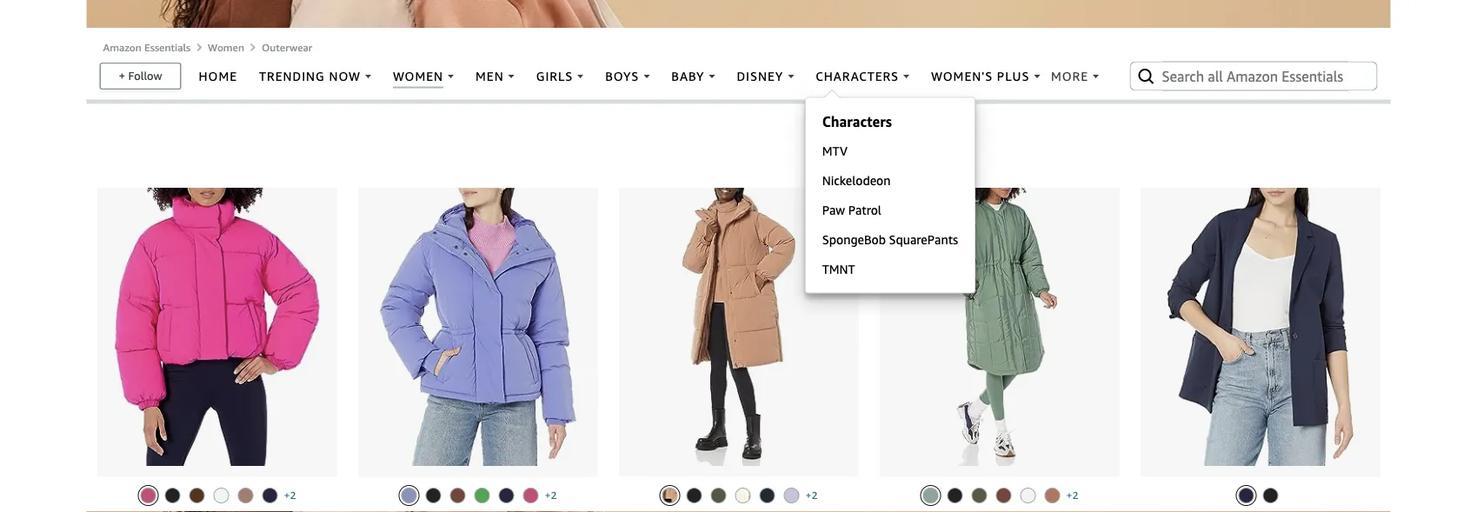 Task type: vqa. For each thing, say whether or not it's contained in the screenshot.
the topmost Buy Again 'link''s Again
no



Task type: describe. For each thing, give the bounding box(es) containing it.
navy image
[[262, 488, 278, 504]]

outerwear link
[[262, 41, 313, 53]]

eggshell white image for deep brown image
[[214, 488, 229, 504]]

+2 for +2 link related to navy icon
[[284, 489, 296, 502]]

+ follow
[[119, 69, 162, 83]]

amazon essentials women's crop puffer jacket (available in plus size) image
[[115, 188, 319, 466]]

follow
[[128, 69, 162, 83]]

+ follow button
[[101, 64, 180, 88]]

Search all Amazon Essentials search field
[[1162, 61, 1350, 91]]

neon pink image
[[523, 488, 539, 504]]

neon pink image
[[140, 488, 156, 504]]

amazon essentials women's oversized long puffer jacket (available in plus size) image
[[682, 188, 796, 466]]

black image for 2nd deep brown icon from the right
[[426, 488, 441, 504]]

1 deep brown image from the left
[[450, 488, 466, 504]]

dark olive image
[[711, 488, 727, 504]]

outerwear
[[262, 41, 313, 53]]

green image
[[474, 488, 490, 504]]

3 eggshell white image from the left
[[1021, 488, 1036, 504]]

purple image
[[784, 488, 800, 504]]

2 light brown image from the left
[[1045, 488, 1061, 504]]

amazon essentials women's short waisted puffer jacket (available in plus size) image
[[380, 188, 576, 466]]

search image
[[1136, 66, 1157, 87]]

black image for deep brown image
[[165, 488, 180, 504]]

+2 for neon pink image on the left bottom of the page's +2 link
[[545, 489, 557, 502]]

+2 for +2 link corresponding to first light brown icon from right
[[1067, 489, 1079, 502]]

light brown image
[[662, 488, 678, 504]]

deep brown image
[[189, 488, 205, 504]]

amazon essentials
[[103, 41, 191, 53]]



Task type: locate. For each thing, give the bounding box(es) containing it.
0 horizontal spatial eggshell white image
[[214, 488, 229, 504]]

navy image for the green image
[[499, 488, 514, 504]]

+2 link for navy icon
[[284, 488, 296, 503]]

deep brown image
[[450, 488, 466, 504], [996, 488, 1012, 504]]

3 navy image from the left
[[1239, 488, 1255, 504]]

2 deep brown image from the left
[[996, 488, 1012, 504]]

1 navy image from the left
[[499, 488, 514, 504]]

2 horizontal spatial navy image
[[1239, 488, 1255, 504]]

1 black image from the left
[[426, 488, 441, 504]]

1 eggshell white image from the left
[[214, 488, 229, 504]]

amazon essentials women's relaxed-fit soft ponte blazer image
[[1167, 188, 1354, 466]]

amazon essentials link
[[103, 41, 191, 53]]

black image right purple blue image
[[426, 488, 441, 504]]

2 +2 link from the left
[[545, 488, 557, 503]]

4 +2 link from the left
[[1067, 488, 1079, 503]]

1 black image from the left
[[165, 488, 180, 504]]

0 horizontal spatial navy image
[[499, 488, 514, 504]]

2 black image from the left
[[948, 488, 963, 504]]

eggshell white image right dark olive icon
[[1021, 488, 1036, 504]]

1 horizontal spatial black image
[[687, 488, 702, 504]]

eggshell white image right deep brown image
[[214, 488, 229, 504]]

+2 link for purple icon
[[806, 488, 818, 503]]

+2 for +2 link corresponding to purple icon
[[806, 489, 818, 502]]

purple blue image
[[401, 488, 417, 504]]

3 +2 from the left
[[806, 489, 818, 502]]

essentials
[[144, 41, 191, 53]]

navy image
[[499, 488, 514, 504], [760, 488, 775, 504], [1239, 488, 1255, 504]]

2 eggshell white image from the left
[[735, 488, 751, 504]]

1 +2 from the left
[[284, 489, 296, 502]]

light brown image right dark olive icon
[[1045, 488, 1061, 504]]

black image
[[165, 488, 180, 504], [948, 488, 963, 504], [1263, 488, 1279, 504]]

eggshell white image for dark olive image
[[735, 488, 751, 504]]

1 horizontal spatial deep brown image
[[996, 488, 1012, 504]]

1 horizontal spatial eggshell white image
[[735, 488, 751, 504]]

3 black image from the left
[[1263, 488, 1279, 504]]

2 horizontal spatial eggshell white image
[[1021, 488, 1036, 504]]

2 horizontal spatial black image
[[1263, 488, 1279, 504]]

+2 link for first light brown icon from right
[[1067, 488, 1079, 503]]

1 horizontal spatial navy image
[[760, 488, 775, 504]]

+2 link for neon pink image on the left bottom of the page
[[545, 488, 557, 503]]

deep brown image left the green image
[[450, 488, 466, 504]]

black image for dark olive icon
[[948, 488, 963, 504]]

3 +2 link from the left
[[806, 488, 818, 503]]

light brown image
[[238, 488, 254, 504], [1045, 488, 1061, 504]]

0 horizontal spatial light brown image
[[238, 488, 254, 504]]

black image right light brown image
[[687, 488, 702, 504]]

deep brown image right dark olive icon
[[996, 488, 1012, 504]]

1 +2 link from the left
[[284, 488, 296, 503]]

eggshell white image right dark olive image
[[735, 488, 751, 504]]

0 horizontal spatial black image
[[165, 488, 180, 504]]

0 horizontal spatial deep brown image
[[450, 488, 466, 504]]

2 navy image from the left
[[760, 488, 775, 504]]

sage green image
[[923, 488, 939, 504]]

+2
[[284, 489, 296, 502], [545, 489, 557, 502], [806, 489, 818, 502], [1067, 489, 1079, 502]]

amazon
[[103, 41, 142, 53]]

eggshell white image
[[214, 488, 229, 504], [735, 488, 751, 504], [1021, 488, 1036, 504]]

black image
[[426, 488, 441, 504], [687, 488, 702, 504]]

navy image for eggshell white icon corresponding to dark olive image
[[760, 488, 775, 504]]

amazon essentials women's quilted coat (available in plus size) image
[[942, 188, 1058, 466]]

0 horizontal spatial black image
[[426, 488, 441, 504]]

2 black image from the left
[[687, 488, 702, 504]]

women link
[[208, 41, 244, 53]]

+
[[119, 69, 125, 83]]

black image for dark olive image
[[687, 488, 702, 504]]

1 horizontal spatial light brown image
[[1045, 488, 1061, 504]]

dark olive image
[[972, 488, 988, 504]]

women
[[208, 41, 244, 53]]

+2 link
[[284, 488, 296, 503], [545, 488, 557, 503], [806, 488, 818, 503], [1067, 488, 1079, 503]]

light brown image left navy icon
[[238, 488, 254, 504]]

4 +2 from the left
[[1067, 489, 1079, 502]]

1 light brown image from the left
[[238, 488, 254, 504]]

1 horizontal spatial black image
[[948, 488, 963, 504]]

2 +2 from the left
[[545, 489, 557, 502]]



